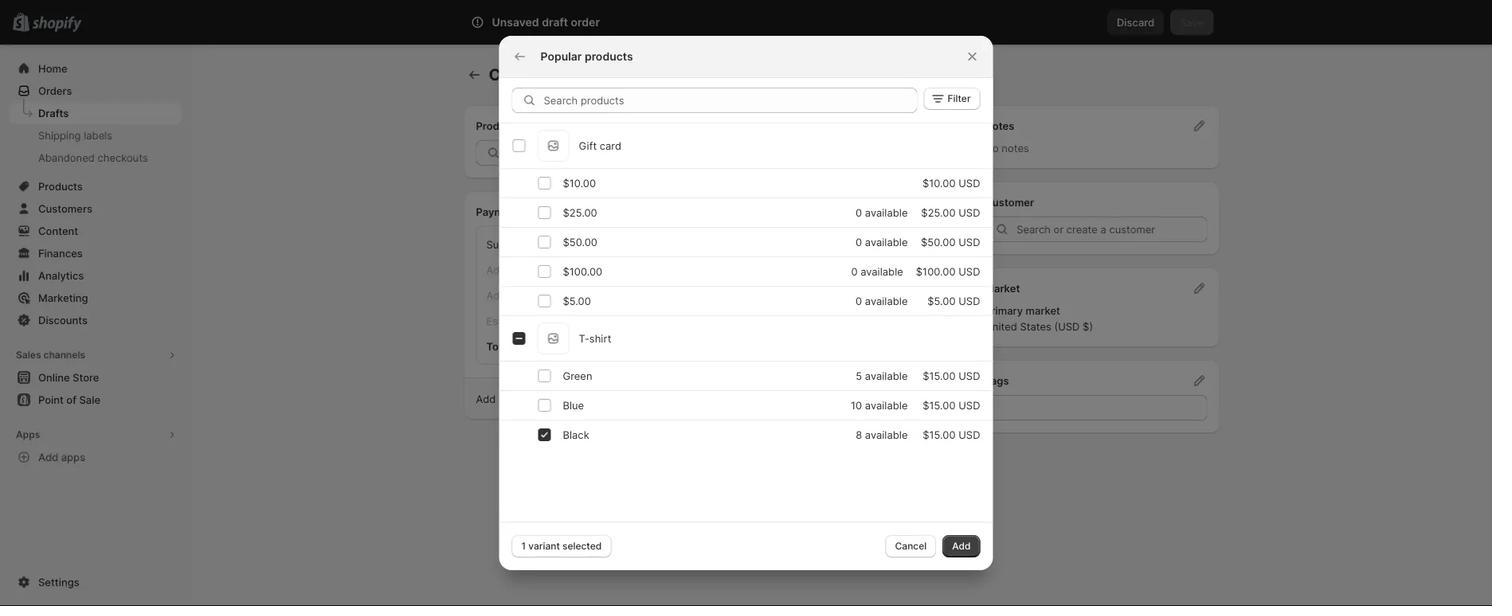 Task type: locate. For each thing, give the bounding box(es) containing it.
$5.00 up t- on the left of the page
[[563, 295, 591, 307]]

$0.00 down $100.00 usd
[[908, 289, 936, 302]]

usd for blue
[[959, 399, 981, 412]]

2 $0.00 from the top
[[908, 264, 936, 276]]

0
[[856, 206, 862, 219], [856, 236, 862, 248], [851, 265, 858, 278], [856, 295, 862, 307]]

$5.00 for $5.00 usd
[[928, 295, 956, 307]]

2 vertical spatial $15.00 usd
[[923, 429, 981, 441]]

0 for $100.00 usd
[[851, 265, 858, 278]]

$15.00 right '5 available'
[[923, 370, 956, 382]]

t-
[[579, 332, 590, 345]]

5 usd from the top
[[959, 295, 981, 307]]

add a product to calculate total and view payment options.
[[476, 393, 765, 405]]

$10.00 usd
[[923, 177, 981, 189]]

and
[[633, 393, 652, 405]]

calculate
[[562, 393, 606, 405]]

order down popular
[[545, 65, 587, 84]]

$25.00 down the gift
[[563, 206, 597, 219]]

2 $5.00 from the left
[[928, 295, 956, 307]]

add for add custom item
[[864, 120, 884, 132]]

add left apps
[[38, 451, 58, 463]]

apps
[[61, 451, 85, 463]]

$15.00 usd right 8 available
[[923, 429, 981, 441]]

0 available for $100.00 usd
[[851, 265, 904, 278]]

available for $100.00
[[861, 265, 904, 278]]

1 $10.00 from the left
[[563, 177, 596, 189]]

available for green
[[865, 370, 908, 382]]

0 horizontal spatial $10.00
[[563, 177, 596, 189]]

1 $15.00 usd from the top
[[923, 370, 981, 382]]

add for add a product to calculate total and view payment options.
[[476, 393, 496, 405]]

add custom item button
[[854, 115, 956, 137]]

usd for $100.00
[[959, 265, 981, 278]]

cancel button
[[886, 536, 937, 558]]

0 for $25.00 usd
[[856, 206, 862, 219]]

(usd
[[1055, 320, 1080, 333]]

variant
[[529, 541, 560, 552]]

calculated
[[650, 315, 700, 327]]

2 $100.00 from the left
[[916, 265, 956, 278]]

$5.00 down $100.00 usd
[[928, 295, 956, 307]]

4 $0.00 from the top
[[908, 315, 936, 327]]

a
[[499, 393, 505, 405]]

7 usd from the top
[[959, 399, 981, 412]]

cancel
[[895, 541, 927, 552]]

add left a
[[476, 393, 496, 405]]

add apps button
[[10, 446, 182, 469]]

$15.00 for 5 available
[[923, 370, 956, 382]]

3 usd from the top
[[959, 236, 981, 248]]

$50.00 up $100.00 usd
[[921, 236, 956, 248]]

$10.00 down the gift
[[563, 177, 596, 189]]

$15.00 right 10 available
[[923, 399, 956, 412]]

shipping labels
[[38, 129, 112, 141]]

apps
[[16, 429, 40, 441]]

$100.00 for $100.00 usd
[[916, 265, 956, 278]]

notes
[[985, 120, 1015, 132]]

2 $25.00 from the left
[[922, 206, 956, 219]]

available left $50.00 usd in the top right of the page
[[865, 236, 908, 248]]

item
[[926, 120, 947, 132]]

order right draft
[[571, 16, 600, 29]]

home
[[38, 62, 67, 75]]

unsaved draft order
[[492, 16, 600, 29]]

0 horizontal spatial $100.00
[[563, 265, 603, 278]]

primary market united states (usd $)
[[985, 304, 1093, 333]]

settings link
[[10, 571, 182, 594]]

shipping
[[38, 129, 81, 141]]

1 vertical spatial $15.00 usd
[[923, 399, 981, 412]]

2 $50.00 from the left
[[921, 236, 956, 248]]

2 $15.00 usd from the top
[[923, 399, 981, 412]]

0 available left $100.00 usd
[[851, 265, 904, 278]]

$5.00
[[563, 295, 591, 307], [928, 295, 956, 307]]

2 usd from the top
[[959, 206, 981, 219]]

4 usd from the top
[[959, 265, 981, 278]]

add left custom
[[864, 120, 884, 132]]

$100.00 up t- on the left of the page
[[563, 265, 603, 278]]

$0.00 up $100.00 usd
[[908, 238, 936, 251]]

2 $10.00 from the left
[[923, 177, 956, 189]]

8 usd from the top
[[959, 429, 981, 441]]

$25.00
[[563, 206, 597, 219], [922, 206, 956, 219]]

$0.00 down $5.00 usd
[[908, 315, 936, 327]]

0 for $5.00 usd
[[856, 295, 862, 307]]

create
[[489, 65, 541, 84]]

3 $15.00 from the top
[[923, 429, 956, 441]]

10
[[851, 399, 862, 412]]

1 horizontal spatial $50.00
[[921, 236, 956, 248]]

market
[[985, 282, 1020, 294]]

0 available left $50.00 usd in the top right of the page
[[856, 236, 908, 248]]

1 $15.00 from the top
[[923, 370, 956, 382]]

$15.00 usd right 10 available
[[923, 399, 981, 412]]

1 horizontal spatial $10.00
[[923, 177, 956, 189]]

1 $100.00 from the left
[[563, 265, 603, 278]]

1 horizontal spatial $5.00
[[928, 295, 956, 307]]

usd for green
[[959, 370, 981, 382]]

available down '5 available'
[[865, 399, 908, 412]]

draft
[[542, 16, 568, 29]]

0 horizontal spatial $5.00
[[563, 295, 591, 307]]

0 available for $25.00 usd
[[856, 206, 908, 219]]

orders link
[[10, 80, 182, 102]]

no notes
[[985, 142, 1029, 154]]

$50.00 right subtotal
[[563, 236, 598, 248]]

1 horizontal spatial $100.00
[[916, 265, 956, 278]]

$50.00
[[563, 236, 598, 248], [921, 236, 956, 248]]

home link
[[10, 57, 182, 80]]

available left $100.00 usd
[[861, 265, 904, 278]]

options.
[[726, 393, 765, 405]]

add button
[[943, 536, 981, 558]]

$100.00 down $50.00 usd in the top right of the page
[[916, 265, 956, 278]]

$15.00 usd for 10 available
[[923, 399, 981, 412]]

0 available for $5.00 usd
[[856, 295, 908, 307]]

total
[[487, 340, 511, 353]]

0 available
[[856, 206, 908, 219], [856, 236, 908, 248], [851, 265, 904, 278], [856, 295, 908, 307]]

shopify image
[[32, 16, 81, 32]]

$10.00 for $10.00 usd
[[923, 177, 956, 189]]

$10.00
[[563, 177, 596, 189], [923, 177, 956, 189]]

0 horizontal spatial $50.00
[[563, 236, 598, 248]]

available left "$25.00 usd"
[[865, 206, 908, 219]]

$15.00 for 8 available
[[923, 429, 956, 441]]

products
[[585, 50, 633, 63]]

$25.00 for $25.00
[[563, 206, 597, 219]]

add right cancel
[[952, 541, 971, 552]]

1 $5.00 from the left
[[563, 295, 591, 307]]

1 variant selected button
[[512, 536, 611, 558]]

$10.00 up "$25.00 usd"
[[923, 177, 956, 189]]

abandoned checkouts link
[[10, 147, 182, 169]]

order
[[571, 16, 600, 29], [545, 65, 587, 84]]

$0.00
[[908, 238, 936, 251], [908, 264, 936, 276], [908, 289, 936, 302], [908, 315, 936, 327]]

1 vertical spatial $15.00
[[923, 399, 956, 412]]

1 $0.00 from the top
[[908, 238, 936, 251]]

available left $5.00 usd
[[865, 295, 908, 307]]

0 vertical spatial $15.00 usd
[[923, 370, 981, 382]]

0 available left $5.00 usd
[[856, 295, 908, 307]]

$25.00 usd
[[922, 206, 981, 219]]

$25.00 up $50.00 usd in the top right of the page
[[922, 206, 956, 219]]

$15.00 right 8 available
[[923, 429, 956, 441]]

10 available
[[851, 399, 908, 412]]

$100.00 usd
[[916, 265, 981, 278]]

1 horizontal spatial $25.00
[[922, 206, 956, 219]]

$15.00 usd for 5 available
[[923, 370, 981, 382]]

2 vertical spatial $15.00
[[923, 429, 956, 441]]

sales
[[16, 349, 41, 361]]

1 $50.00 from the left
[[563, 236, 598, 248]]

available right 5
[[865, 370, 908, 382]]

green
[[563, 370, 593, 382]]

shipping labels link
[[10, 124, 182, 147]]

$15.00 usd left the tags
[[923, 370, 981, 382]]

0 horizontal spatial $25.00
[[563, 206, 597, 219]]

shirt
[[590, 332, 612, 345]]

search button
[[515, 10, 977, 35]]

$0.00 down $50.00 usd in the top right of the page
[[908, 264, 936, 276]]

channels
[[43, 349, 85, 361]]

available
[[865, 206, 908, 219], [865, 236, 908, 248], [861, 265, 904, 278], [865, 295, 908, 307], [865, 370, 908, 382], [865, 399, 908, 412], [865, 429, 908, 441]]

$100.00
[[563, 265, 603, 278], [916, 265, 956, 278]]

$15.00 usd
[[923, 370, 981, 382], [923, 399, 981, 412], [923, 429, 981, 441]]

1 $25.00 from the left
[[563, 206, 597, 219]]

3 $15.00 usd from the top
[[923, 429, 981, 441]]

0 vertical spatial $15.00
[[923, 370, 956, 382]]

2 $15.00 from the top
[[923, 399, 956, 412]]

0 available left "$25.00 usd"
[[856, 206, 908, 219]]

6 usd from the top
[[959, 370, 981, 382]]

filter
[[948, 93, 971, 104]]

0 for $50.00 usd
[[856, 236, 862, 248]]

available right 8
[[865, 429, 908, 441]]

united
[[985, 320, 1017, 333]]



Task type: vqa. For each thing, say whether or not it's contained in the screenshot.


Task type: describe. For each thing, give the bounding box(es) containing it.
checkouts
[[98, 151, 148, 164]]

t-shirt
[[579, 332, 612, 345]]

abandoned
[[38, 151, 95, 164]]

add inside popular products dialog
[[952, 541, 971, 552]]

payment
[[476, 206, 520, 218]]

labels
[[84, 129, 112, 141]]

1 usd from the top
[[959, 177, 981, 189]]

$50.00 for $50.00
[[563, 236, 598, 248]]

available for $5.00
[[865, 295, 908, 307]]

0 available for $50.00 usd
[[856, 236, 908, 248]]

$50.00 usd
[[921, 236, 981, 248]]

popular products dialog
[[0, 36, 1493, 571]]

customer
[[985, 196, 1035, 208]]

total
[[608, 393, 630, 405]]

unsaved
[[492, 16, 539, 29]]

no
[[985, 142, 999, 154]]

states
[[1020, 320, 1052, 333]]

popular
[[541, 50, 582, 63]]

notes
[[1002, 142, 1029, 154]]

market
[[1026, 304, 1061, 317]]

available for blue
[[865, 399, 908, 412]]

1 variant selected
[[522, 541, 602, 552]]

$)
[[1083, 320, 1093, 333]]

discard
[[1117, 16, 1155, 28]]

available for black
[[865, 429, 908, 441]]

tags
[[985, 375, 1009, 387]]

usd for $25.00
[[959, 206, 981, 219]]

settings
[[38, 576, 79, 589]]

$15.00 usd for 8 available
[[923, 429, 981, 441]]

$100.00 for $100.00
[[563, 265, 603, 278]]

add custom item
[[864, 120, 947, 132]]

subtotal
[[487, 238, 528, 251]]

blue
[[563, 399, 584, 412]]

$5.00 for $5.00
[[563, 295, 591, 307]]

available for $50.00
[[865, 236, 908, 248]]

8
[[856, 429, 862, 441]]

sales channels button
[[10, 344, 182, 367]]

not
[[629, 315, 647, 327]]

1
[[522, 541, 526, 552]]

add for add apps
[[38, 451, 58, 463]]

$5.00 usd
[[928, 295, 981, 307]]

5 available
[[856, 370, 908, 382]]

Search products text field
[[544, 88, 918, 113]]

3 $0.00 from the top
[[908, 289, 936, 302]]

$15.00 for 10 available
[[923, 399, 956, 412]]

discounts link
[[10, 309, 182, 332]]

create order
[[489, 65, 587, 84]]

card
[[600, 139, 622, 152]]

primary
[[985, 304, 1023, 317]]

products
[[476, 120, 521, 132]]

popular products
[[541, 50, 633, 63]]

0 vertical spatial order
[[571, 16, 600, 29]]

custom
[[887, 120, 923, 132]]

$10.00 for $10.00
[[563, 177, 596, 189]]

sales channels
[[16, 349, 85, 361]]

add apps
[[38, 451, 85, 463]]

available for $25.00
[[865, 206, 908, 219]]

usd for $5.00
[[959, 295, 981, 307]]

discounts
[[38, 314, 88, 326]]

discard link
[[1108, 10, 1164, 35]]

not calculated
[[629, 315, 700, 327]]

abandoned checkouts
[[38, 151, 148, 164]]

search
[[541, 16, 575, 28]]

$50.00 for $50.00 usd
[[921, 236, 956, 248]]

apps button
[[10, 424, 182, 446]]

usd for black
[[959, 429, 981, 441]]

drafts link
[[10, 102, 182, 124]]

1 vertical spatial order
[[545, 65, 587, 84]]

payment
[[680, 393, 723, 405]]

usd for $50.00
[[959, 236, 981, 248]]

view
[[655, 393, 677, 405]]

filter button
[[924, 88, 981, 110]]

selected
[[563, 541, 602, 552]]

orders
[[38, 84, 72, 97]]

product
[[508, 393, 546, 405]]

gift
[[579, 139, 597, 152]]

drafts
[[38, 107, 69, 119]]

to
[[549, 393, 559, 405]]

8 available
[[856, 429, 908, 441]]

black
[[563, 429, 589, 441]]

$25.00 for $25.00 usd
[[922, 206, 956, 219]]

gift card
[[579, 139, 622, 152]]

5
[[856, 370, 862, 382]]



